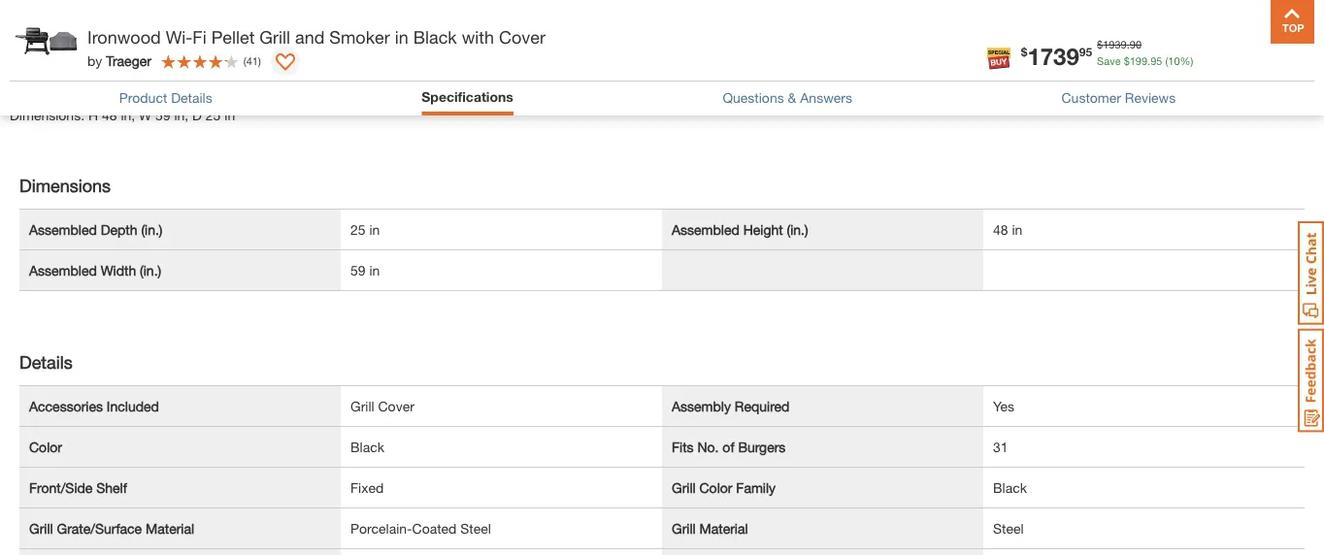 Task type: vqa. For each thing, say whether or not it's contained in the screenshot.


Task type: locate. For each thing, give the bounding box(es) containing it.
specifications
[[10, 77, 128, 98], [422, 88, 513, 104]]

1 horizontal spatial material
[[699, 520, 748, 536]]

cover
[[499, 27, 546, 48], [378, 398, 414, 414]]

color up front/side
[[29, 439, 62, 455]]

&
[[788, 90, 796, 106]]

$ for 1739
[[1021, 46, 1028, 59]]

199
[[1130, 54, 1148, 67]]

with
[[462, 27, 494, 48]]

$ right "save"
[[1124, 54, 1130, 67]]

0 horizontal spatial material
[[146, 520, 194, 536]]

reviews
[[1125, 90, 1176, 106]]

specifications for specifications dimensions: h 48 in , w 59 in , d 25 in
[[10, 77, 128, 98]]

1 horizontal spatial steel
[[993, 520, 1024, 536]]

grate/surface
[[57, 520, 142, 536]]

25 up 59 in
[[350, 221, 366, 237]]

( left )
[[244, 55, 246, 67]]

product details button
[[119, 88, 212, 108], [119, 88, 212, 108]]

0 horizontal spatial 48
[[102, 107, 117, 123]]

0 vertical spatial black
[[413, 27, 457, 48]]

assembled down the dimensions
[[29, 221, 97, 237]]

1939
[[1103, 38, 1127, 51]]

1 horizontal spatial cover
[[499, 27, 546, 48]]

grill up fixed
[[350, 398, 374, 414]]

1 horizontal spatial $
[[1097, 38, 1103, 51]]

grill
[[260, 27, 290, 48], [350, 398, 374, 414], [672, 480, 696, 496], [29, 520, 53, 536], [672, 520, 696, 536]]

95 inside the $ 1939 . 90 save $ 199 . 95 ( 10 %)
[[1151, 54, 1162, 67]]

grill grate/surface material
[[29, 520, 194, 536]]

(in.) right depth
[[141, 221, 163, 237]]

59 down 25 in
[[350, 262, 366, 278]]

48
[[102, 107, 117, 123], [993, 221, 1008, 237]]

1 , from the left
[[131, 107, 135, 123]]

customer reviews button
[[1062, 88, 1176, 108], [1062, 88, 1176, 108]]

0 vertical spatial cover
[[499, 27, 546, 48]]

grill cover
[[350, 398, 414, 414]]

assembled height (in.)
[[672, 221, 808, 237]]

assembled left height
[[672, 221, 740, 237]]

25 in
[[350, 221, 380, 237]]

assembled
[[29, 221, 97, 237], [672, 221, 740, 237], [29, 262, 97, 278]]

0 vertical spatial 48
[[102, 107, 117, 123]]

25 right d
[[206, 107, 221, 123]]

specifications down with
[[422, 88, 513, 104]]

1 ( from the left
[[1165, 54, 1168, 67]]

family
[[736, 480, 776, 496]]

1 vertical spatial black
[[350, 439, 384, 455]]

1 horizontal spatial 25
[[350, 221, 366, 237]]

pellet
[[211, 27, 255, 48]]

0 vertical spatial 59
[[155, 107, 170, 123]]

59 right w
[[155, 107, 170, 123]]

0 horizontal spatial details
[[19, 352, 72, 373]]

wi-
[[166, 27, 193, 48]]

grill for grill grate/surface material
[[29, 520, 53, 536]]

details
[[171, 90, 212, 106], [19, 352, 72, 373]]

material right grate/surface
[[146, 520, 194, 536]]

answers
[[800, 90, 852, 106]]

questions & answers
[[723, 90, 852, 106]]

90
[[1130, 38, 1142, 51]]

0 horizontal spatial steel
[[460, 520, 491, 536]]

details up d
[[171, 90, 212, 106]]

0 horizontal spatial 59
[[155, 107, 170, 123]]

of
[[723, 439, 734, 455]]

0 horizontal spatial cover
[[378, 398, 414, 414]]

1 vertical spatial color
[[699, 480, 732, 496]]

0 horizontal spatial (
[[244, 55, 246, 67]]

0 horizontal spatial .
[[1127, 38, 1130, 51]]

2 vertical spatial black
[[993, 480, 1027, 496]]

specifications for specifications
[[422, 88, 513, 104]]

black
[[413, 27, 457, 48], [350, 439, 384, 455], [993, 480, 1027, 496]]

questions & answers button
[[723, 88, 852, 108], [723, 88, 852, 108]]

black down 31
[[993, 480, 1027, 496]]

1 horizontal spatial black
[[413, 27, 457, 48]]

1 vertical spatial 59
[[350, 262, 366, 278]]

fi
[[193, 27, 206, 48]]

, left w
[[131, 107, 135, 123]]

grill down fits
[[672, 480, 696, 496]]

(in.)
[[141, 221, 163, 237], [787, 221, 808, 237], [140, 262, 161, 278]]

black up fixed
[[350, 439, 384, 455]]

assembly
[[672, 398, 731, 414]]

(in.) right height
[[787, 221, 808, 237]]

0 horizontal spatial $
[[1021, 46, 1028, 59]]

h
[[88, 107, 98, 123]]

48 inside 'specifications dimensions: h 48 in , w 59 in , d 25 in'
[[102, 107, 117, 123]]

cover up fixed
[[378, 398, 414, 414]]

1 horizontal spatial specifications
[[422, 88, 513, 104]]

0 vertical spatial 25
[[206, 107, 221, 123]]

. up 199
[[1127, 38, 1130, 51]]

height
[[743, 221, 783, 237]]

95 left 10
[[1151, 54, 1162, 67]]

specifications button
[[422, 86, 513, 111], [422, 86, 513, 107]]

(
[[1165, 54, 1168, 67], [244, 55, 246, 67]]

1 horizontal spatial ,
[[185, 107, 189, 123]]

traeger
[[106, 53, 151, 69]]

0 horizontal spatial 95
[[1079, 46, 1092, 59]]

95 left "save"
[[1079, 46, 1092, 59]]

grill down front/side
[[29, 520, 53, 536]]

top button
[[1271, 0, 1315, 44]]

smoker
[[329, 27, 390, 48]]

(in.) for assembled width (in.)
[[140, 262, 161, 278]]

, left d
[[185, 107, 189, 123]]

coated
[[412, 520, 457, 536]]

steel down 31
[[993, 520, 1024, 536]]

0 vertical spatial color
[[29, 439, 62, 455]]

and
[[295, 27, 325, 48]]

$ inside $ 1739 95
[[1021, 46, 1028, 59]]

material down grill color family
[[699, 520, 748, 536]]

grill color family
[[672, 480, 776, 496]]

specifications inside 'specifications dimensions: h 48 in , w 59 in , d 25 in'
[[10, 77, 128, 98]]

live chat image
[[1298, 221, 1324, 325]]

(in.) right width
[[140, 262, 161, 278]]

25
[[206, 107, 221, 123], [350, 221, 366, 237]]

0 vertical spatial details
[[171, 90, 212, 106]]

black left with
[[413, 27, 457, 48]]

$ up "save"
[[1097, 38, 1103, 51]]

2 steel from the left
[[993, 520, 1024, 536]]

1 vertical spatial 48
[[993, 221, 1008, 237]]

assembled down assembled depth (in.)
[[29, 262, 97, 278]]

0 horizontal spatial 25
[[206, 107, 221, 123]]

0 vertical spatial .
[[1127, 38, 1130, 51]]

( left %)
[[1165, 54, 1168, 67]]

fits no. of burgers
[[672, 439, 786, 455]]

color left 'family'
[[699, 480, 732, 496]]

48 in
[[993, 221, 1023, 237]]

95
[[1079, 46, 1092, 59], [1151, 54, 1162, 67]]

95 inside $ 1739 95
[[1079, 46, 1092, 59]]

color
[[29, 439, 62, 455], [699, 480, 732, 496]]

$
[[1097, 38, 1103, 51], [1021, 46, 1028, 59], [1124, 54, 1130, 67]]

porcelain-
[[350, 520, 412, 536]]

specifications dimensions: h 48 in , w 59 in , d 25 in
[[10, 77, 235, 123]]

steel
[[460, 520, 491, 536], [993, 520, 1024, 536]]

1 steel from the left
[[460, 520, 491, 536]]

.
[[1127, 38, 1130, 51], [1148, 54, 1151, 67]]

included
[[107, 398, 159, 414]]

grill down grill color family
[[672, 520, 696, 536]]

59
[[155, 107, 170, 123], [350, 262, 366, 278]]

41
[[246, 55, 258, 67]]

product details
[[119, 90, 212, 106]]

depth
[[101, 221, 137, 237]]

in
[[395, 27, 408, 48], [121, 107, 131, 123], [174, 107, 185, 123], [225, 107, 235, 123], [369, 221, 380, 237], [1012, 221, 1023, 237], [369, 262, 380, 278]]

1 horizontal spatial (
[[1165, 54, 1168, 67]]

2 , from the left
[[185, 107, 189, 123]]

2 horizontal spatial black
[[993, 480, 1027, 496]]

. left 10
[[1148, 54, 1151, 67]]

required
[[735, 398, 790, 414]]

0 horizontal spatial black
[[350, 439, 384, 455]]

details up accessories
[[19, 352, 72, 373]]

0 horizontal spatial specifications
[[10, 77, 128, 98]]

specifications up "dimensions:"
[[10, 77, 128, 98]]

1 horizontal spatial .
[[1148, 54, 1151, 67]]

$ 1739 95
[[1021, 42, 1092, 69]]

0 horizontal spatial ,
[[131, 107, 135, 123]]

59 inside 'specifications dimensions: h 48 in , w 59 in , d 25 in'
[[155, 107, 170, 123]]

1 horizontal spatial 95
[[1151, 54, 1162, 67]]

2 horizontal spatial $
[[1124, 54, 1130, 67]]

,
[[131, 107, 135, 123], [185, 107, 189, 123]]

cover right with
[[499, 27, 546, 48]]

1 vertical spatial cover
[[378, 398, 414, 414]]

steel right coated
[[460, 520, 491, 536]]

$ left "save"
[[1021, 46, 1028, 59]]

material
[[146, 520, 194, 536], [699, 520, 748, 536]]



Task type: describe. For each thing, give the bounding box(es) containing it.
grill for grill color family
[[672, 480, 696, 496]]

25 inside 'specifications dimensions: h 48 in , w 59 in , d 25 in'
[[206, 107, 221, 123]]

grill material
[[672, 520, 748, 536]]

display image
[[276, 53, 295, 73]]

1 horizontal spatial 59
[[350, 262, 366, 278]]

customer
[[1062, 90, 1121, 106]]

by traeger
[[87, 53, 151, 69]]

1 horizontal spatial details
[[171, 90, 212, 106]]

no.
[[698, 439, 719, 455]]

front/side
[[29, 480, 93, 496]]

dimensions:
[[10, 107, 84, 123]]

product
[[119, 90, 167, 106]]

assembled for assembled depth (in.)
[[29, 221, 97, 237]]

assembled for assembled width (in.)
[[29, 262, 97, 278]]

%)
[[1180, 54, 1194, 67]]

assembled depth (in.)
[[29, 221, 163, 237]]

2 material from the left
[[699, 520, 748, 536]]

(in.) for assembled depth (in.)
[[141, 221, 163, 237]]

product image image
[[15, 10, 78, 73]]

grill for grill material
[[672, 520, 696, 536]]

grill up display image
[[260, 27, 290, 48]]

width
[[101, 262, 136, 278]]

porcelain-coated steel
[[350, 520, 491, 536]]

)
[[258, 55, 261, 67]]

( 41 )
[[244, 55, 261, 67]]

accessories
[[29, 398, 103, 414]]

1 vertical spatial 25
[[350, 221, 366, 237]]

assembled width (in.)
[[29, 262, 161, 278]]

(in.) for assembled height (in.)
[[787, 221, 808, 237]]

feedback link image
[[1298, 328, 1324, 433]]

31
[[993, 439, 1008, 455]]

assembled for assembled height (in.)
[[672, 221, 740, 237]]

1739
[[1028, 42, 1079, 69]]

2 ( from the left
[[244, 55, 246, 67]]

w
[[139, 107, 151, 123]]

1 material from the left
[[146, 520, 194, 536]]

ironwood
[[87, 27, 161, 48]]

burgers
[[738, 439, 786, 455]]

yes
[[993, 398, 1015, 414]]

10
[[1168, 54, 1180, 67]]

1 vertical spatial details
[[19, 352, 72, 373]]

59 in
[[350, 262, 380, 278]]

1 horizontal spatial 48
[[993, 221, 1008, 237]]

grill for grill cover
[[350, 398, 374, 414]]

1 vertical spatial .
[[1148, 54, 1151, 67]]

accessories included
[[29, 398, 159, 414]]

d
[[192, 107, 202, 123]]

fits
[[672, 439, 694, 455]]

0 horizontal spatial color
[[29, 439, 62, 455]]

dimensions
[[19, 175, 111, 196]]

questions
[[723, 90, 784, 106]]

customer reviews
[[1062, 90, 1176, 106]]

$ for 1939
[[1097, 38, 1103, 51]]

save
[[1097, 54, 1121, 67]]

assembly required
[[672, 398, 790, 414]]

1 horizontal spatial color
[[699, 480, 732, 496]]

fixed
[[350, 480, 384, 496]]

front/side shelf
[[29, 480, 127, 496]]

ironwood wi-fi pellet grill and smoker in black with cover
[[87, 27, 546, 48]]

$ 1939 . 90 save $ 199 . 95 ( 10 %)
[[1097, 38, 1194, 67]]

( inside the $ 1939 . 90 save $ 199 . 95 ( 10 %)
[[1165, 54, 1168, 67]]

by
[[87, 53, 102, 69]]

shelf
[[96, 480, 127, 496]]



